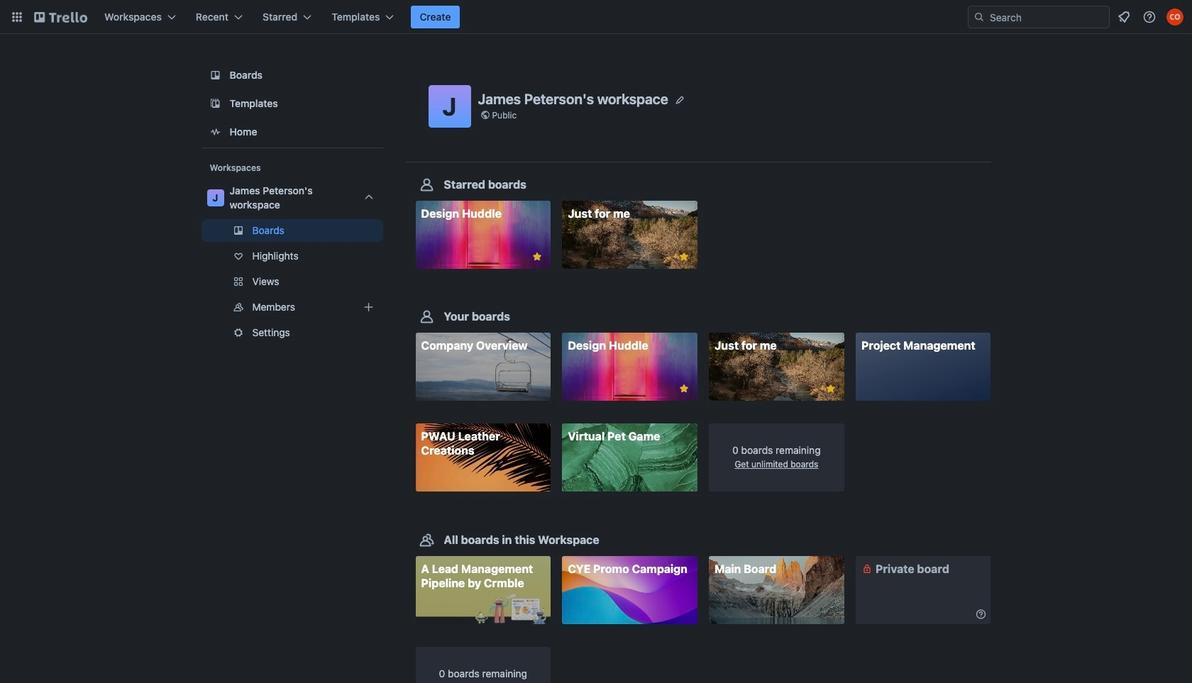 Task type: describe. For each thing, give the bounding box(es) containing it.
Search field
[[986, 7, 1110, 27]]

open information menu image
[[1143, 10, 1157, 24]]

0 horizontal spatial click to unstar this board. it will be removed from your starred list. image
[[531, 251, 544, 263]]

back to home image
[[34, 6, 87, 28]]

primary element
[[0, 0, 1193, 34]]

sm image
[[861, 562, 875, 576]]



Task type: locate. For each thing, give the bounding box(es) containing it.
board image
[[207, 67, 224, 84]]

home image
[[207, 124, 224, 141]]

2 horizontal spatial click to unstar this board. it will be removed from your starred list. image
[[825, 383, 838, 396]]

click to unstar this board. it will be removed from your starred list. image
[[531, 251, 544, 263], [678, 251, 691, 263], [825, 383, 838, 396]]

search image
[[974, 11, 986, 23]]

sm image
[[975, 608, 989, 622]]

add image
[[360, 299, 377, 316]]

1 horizontal spatial click to unstar this board. it will be removed from your starred list. image
[[678, 251, 691, 263]]

0 notifications image
[[1116, 9, 1133, 26]]

click to unstar this board. it will be removed from your starred list. image
[[678, 383, 691, 396]]

christina overa (christinaovera) image
[[1167, 9, 1184, 26]]

template board image
[[207, 95, 224, 112]]



Task type: vqa. For each thing, say whether or not it's contained in the screenshot.
HOME icon
yes



